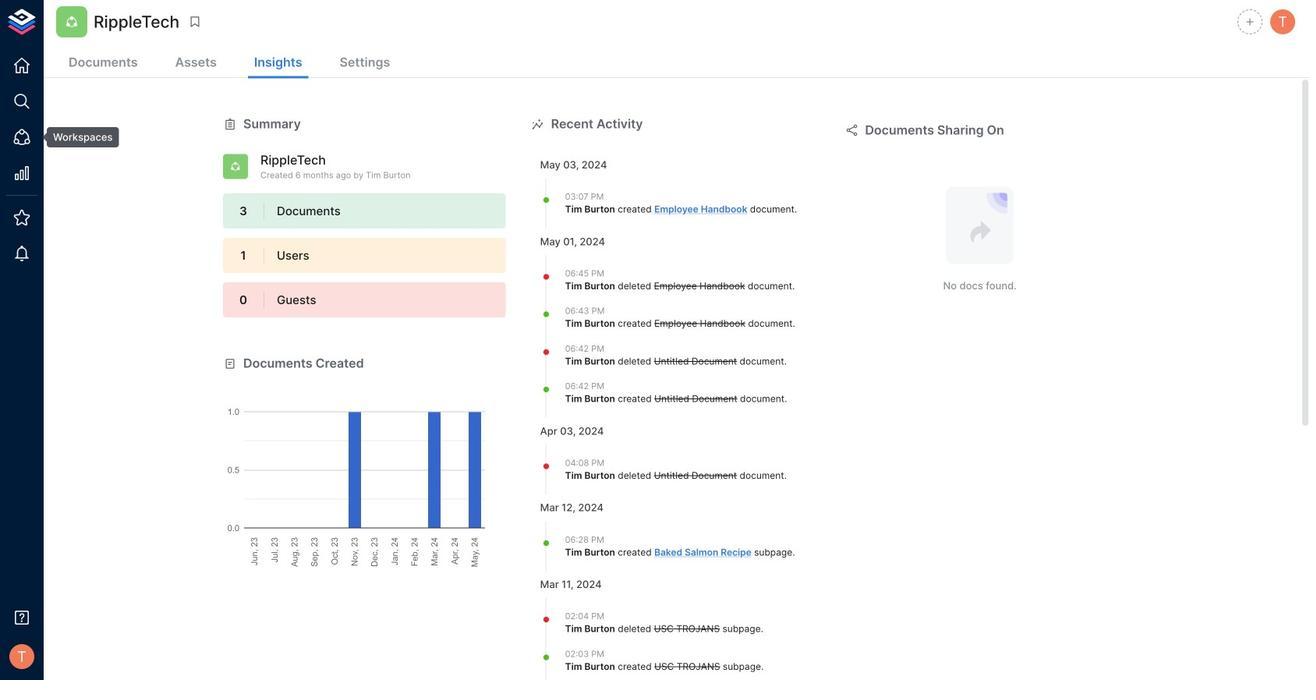 Task type: describe. For each thing, give the bounding box(es) containing it.
a chart. element
[[223, 372, 506, 567]]

a chart. image
[[223, 372, 506, 567]]

bookmark image
[[188, 15, 202, 29]]



Task type: vqa. For each thing, say whether or not it's contained in the screenshot.
A chart. image
yes



Task type: locate. For each thing, give the bounding box(es) containing it.
tooltip
[[36, 127, 119, 148]]



